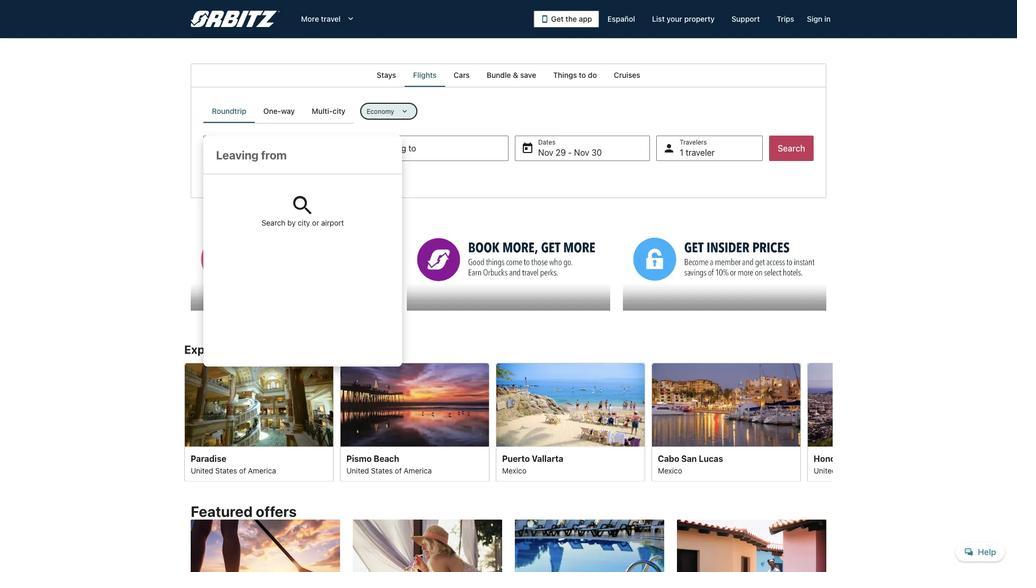 Task type: vqa. For each thing, say whether or not it's contained in the screenshot.


Task type: describe. For each thing, give the bounding box(es) containing it.
one-
[[263, 107, 281, 116]]

roundtrip link
[[203, 100, 255, 123]]

multi-city
[[312, 107, 346, 116]]

stay
[[268, 172, 283, 181]]

trending
[[272, 343, 318, 356]]

stays link
[[368, 64, 405, 87]]

puerto vallarta mexico
[[502, 453, 564, 475]]

bundle
[[487, 71, 511, 79]]

tab list containing stays
[[191, 64, 827, 87]]

puerto
[[502, 453, 530, 464]]

tab list containing roundtrip
[[203, 100, 354, 123]]

search for search by city or airport
[[262, 219, 286, 227]]

cruises
[[614, 71, 641, 79]]

honolulu
[[814, 453, 851, 464]]

the
[[566, 15, 577, 23]]

place
[[239, 172, 257, 181]]

states for paradise
[[215, 466, 237, 475]]

destinations
[[320, 343, 388, 356]]

1 traveler
[[680, 148, 715, 158]]

united inside pismo beach united states of america
[[347, 466, 369, 475]]

1 traveler button
[[657, 136, 763, 161]]

states for honolulu
[[839, 466, 860, 475]]

0 horizontal spatial city
[[298, 219, 310, 227]]

by
[[288, 219, 296, 227]]

economy
[[367, 108, 394, 115]]

las vegas featuring interior views image
[[184, 363, 334, 447]]

flights
[[413, 71, 437, 79]]

search button
[[770, 136, 814, 161]]

america inside pismo beach united states of america
[[404, 466, 432, 475]]

more travel button
[[293, 10, 364, 29]]

2 opens in a new window image from the left
[[406, 224, 416, 233]]

support link
[[723, 10, 769, 29]]

beach
[[374, 453, 399, 464]]

paradise united states of america
[[191, 453, 276, 475]]

save
[[520, 71, 536, 79]]

orbitz logo image
[[191, 11, 280, 28]]

america for paradise
[[248, 466, 276, 475]]

search by city or airport
[[262, 219, 344, 227]]

lucas
[[699, 453, 723, 464]]

2 nov from the left
[[574, 148, 590, 158]]

support
[[732, 15, 760, 23]]

roundtrip
[[212, 107, 246, 116]]

airport
[[321, 219, 344, 227]]

one-way link
[[255, 100, 303, 123]]

or
[[312, 219, 319, 227]]

bundle & save link
[[478, 64, 545, 87]]

of inside pismo beach united states of america
[[395, 466, 402, 475]]

featured offers region
[[184, 497, 833, 572]]

explore stays in trending destinations
[[184, 343, 388, 356]]

states inside pismo beach united states of america
[[371, 466, 393, 475]]

sign in button
[[803, 10, 835, 29]]

download the app button image
[[541, 15, 549, 23]]

featured
[[191, 503, 253, 520]]

of for honolulu
[[862, 466, 869, 475]]

vallarta
[[532, 453, 564, 464]]

sign
[[807, 15, 823, 23]]

stays
[[377, 71, 396, 79]]

one-way
[[263, 107, 295, 116]]

nov 29 - nov 30 button
[[515, 136, 650, 161]]

30
[[592, 148, 602, 158]]

Leaving from text field
[[203, 136, 402, 174]]

show previous card image
[[178, 416, 191, 429]]

city inside multi-city link
[[333, 107, 346, 116]]

do
[[588, 71, 597, 79]]

sign in
[[807, 15, 831, 23]]

bundle & save
[[487, 71, 536, 79]]

list your property link
[[644, 10, 723, 29]]

add for add a place to stay
[[217, 172, 231, 181]]

things to do link
[[545, 64, 606, 87]]

honolulu united states of america
[[814, 453, 899, 475]]

multi-
[[312, 107, 333, 116]]

add a place to stay
[[217, 172, 283, 181]]

add a car
[[303, 172, 335, 181]]

featured offers
[[191, 503, 297, 520]]

search for search
[[778, 143, 805, 153]]



Task type: locate. For each thing, give the bounding box(es) containing it.
0 horizontal spatial of
[[239, 466, 246, 475]]

1 nov from the left
[[538, 148, 554, 158]]

cabo san lucas mexico
[[658, 453, 723, 475]]

a for car
[[318, 172, 322, 181]]

united for paradise
[[191, 466, 213, 475]]

nov right -
[[574, 148, 590, 158]]

1 horizontal spatial mexico
[[658, 466, 683, 475]]

in
[[825, 15, 831, 23], [260, 343, 269, 356]]

pismo beach featuring a sunset, views and tropical scenes image
[[340, 363, 490, 447]]

mexico
[[502, 466, 527, 475], [658, 466, 683, 475]]

0 horizontal spatial in
[[260, 343, 269, 356]]

to left do
[[579, 71, 586, 79]]

0 horizontal spatial add
[[217, 172, 231, 181]]

1 horizontal spatial of
[[395, 466, 402, 475]]

1 horizontal spatial states
[[371, 466, 393, 475]]

0 horizontal spatial america
[[248, 466, 276, 475]]

marina cabo san lucas which includes a marina, a coastal town and night scenes image
[[652, 363, 801, 447]]

of inside honolulu united states of america
[[862, 466, 869, 475]]

3 states from the left
[[839, 466, 860, 475]]

a for place
[[233, 172, 237, 181]]

featured offers main content
[[0, 64, 1017, 572]]

get the app link
[[534, 11, 599, 28]]

america inside paradise united states of america
[[248, 466, 276, 475]]

1 vertical spatial to
[[259, 172, 266, 181]]

1 horizontal spatial united
[[347, 466, 369, 475]]

1 vertical spatial search
[[262, 219, 286, 227]]

0 vertical spatial to
[[579, 71, 586, 79]]

way
[[281, 107, 295, 116]]

0 horizontal spatial to
[[259, 172, 266, 181]]

1 horizontal spatial search
[[778, 143, 805, 153]]

a left 'place' in the left of the page
[[233, 172, 237, 181]]

1 a from the left
[[233, 172, 237, 181]]

add left car
[[303, 172, 316, 181]]

-
[[568, 148, 572, 158]]

2 horizontal spatial of
[[862, 466, 869, 475]]

0 vertical spatial tab list
[[191, 64, 827, 87]]

mexico down puerto
[[502, 466, 527, 475]]

pismo
[[347, 453, 372, 464]]

of inside paradise united states of america
[[239, 466, 246, 475]]

2 a from the left
[[318, 172, 322, 181]]

opens in a new window image
[[190, 224, 200, 233], [406, 224, 416, 233]]

traveler
[[686, 148, 715, 158]]

united for honolulu
[[814, 466, 837, 475]]

mexico down cabo in the bottom right of the page
[[658, 466, 683, 475]]

states down honolulu
[[839, 466, 860, 475]]

in inside featured offers main content
[[260, 343, 269, 356]]

0 horizontal spatial opens in a new window image
[[190, 224, 200, 233]]

2 of from the left
[[395, 466, 402, 475]]

search inside search button
[[778, 143, 805, 153]]

2 united from the left
[[347, 466, 369, 475]]

united down pismo
[[347, 466, 369, 475]]

more travel
[[301, 15, 341, 23]]

in right sign
[[825, 15, 831, 23]]

add for add a car
[[303, 172, 316, 181]]

in inside dropdown button
[[825, 15, 831, 23]]

1 horizontal spatial opens in a new window image
[[406, 224, 416, 233]]

in right "stays"
[[260, 343, 269, 356]]

united down honolulu
[[814, 466, 837, 475]]

united inside paradise united states of america
[[191, 466, 213, 475]]

2 mexico from the left
[[658, 466, 683, 475]]

nov
[[538, 148, 554, 158], [574, 148, 590, 158]]

1 add from the left
[[217, 172, 231, 181]]

more
[[301, 15, 319, 23]]

america inside honolulu united states of america
[[871, 466, 899, 475]]

1 horizontal spatial in
[[825, 15, 831, 23]]

mexico inside cabo san lucas mexico
[[658, 466, 683, 475]]

america for honolulu
[[871, 466, 899, 475]]

1 united from the left
[[191, 466, 213, 475]]

show next card image
[[827, 416, 839, 429]]

of for paradise
[[239, 466, 246, 475]]

0 horizontal spatial mexico
[[502, 466, 527, 475]]

makiki - lower punchbowl - tantalus showing landscape views, a sunset and a city image
[[808, 363, 957, 447]]

2 horizontal spatial states
[[839, 466, 860, 475]]

america
[[248, 466, 276, 475], [404, 466, 432, 475], [871, 466, 899, 475]]

1 horizontal spatial america
[[404, 466, 432, 475]]

1 horizontal spatial nov
[[574, 148, 590, 158]]

2 states from the left
[[371, 466, 393, 475]]

states down paradise
[[215, 466, 237, 475]]

united
[[191, 466, 213, 475], [347, 466, 369, 475], [814, 466, 837, 475]]

city left or
[[298, 219, 310, 227]]

1 states from the left
[[215, 466, 237, 475]]

trips
[[777, 15, 795, 23]]

3 america from the left
[[871, 466, 899, 475]]

city left economy at the top left of page
[[333, 107, 346, 116]]

1 vertical spatial city
[[298, 219, 310, 227]]

2 add from the left
[[303, 172, 316, 181]]

1 vertical spatial tab list
[[203, 100, 354, 123]]

united down paradise
[[191, 466, 213, 475]]

&
[[513, 71, 518, 79]]

1 of from the left
[[239, 466, 246, 475]]

3 united from the left
[[814, 466, 837, 475]]

things
[[553, 71, 577, 79]]

nov left 29 at the right of the page
[[538, 148, 554, 158]]

economy button
[[360, 103, 418, 120]]

1 horizontal spatial a
[[318, 172, 322, 181]]

1 horizontal spatial city
[[333, 107, 346, 116]]

travel
[[321, 15, 341, 23]]

español
[[608, 15, 635, 23]]

to
[[579, 71, 586, 79], [259, 172, 266, 181]]

of
[[239, 466, 246, 475], [395, 466, 402, 475], [862, 466, 869, 475]]

things to do
[[553, 71, 597, 79]]

1 horizontal spatial add
[[303, 172, 316, 181]]

0 horizontal spatial a
[[233, 172, 237, 181]]

your
[[667, 15, 683, 23]]

0 horizontal spatial states
[[215, 466, 237, 475]]

flights link
[[405, 64, 445, 87]]

nov 29 - nov 30
[[538, 148, 602, 158]]

a
[[233, 172, 237, 181], [318, 172, 322, 181]]

get the app
[[551, 15, 592, 23]]

2 america from the left
[[404, 466, 432, 475]]

a left car
[[318, 172, 322, 181]]

2 horizontal spatial united
[[814, 466, 837, 475]]

0 vertical spatial city
[[333, 107, 346, 116]]

cabo
[[658, 453, 680, 464]]

add
[[217, 172, 231, 181], [303, 172, 316, 181]]

to left stay
[[259, 172, 266, 181]]

1
[[680, 148, 684, 158]]

get
[[551, 15, 564, 23]]

property
[[684, 15, 715, 23]]

city
[[333, 107, 346, 116], [298, 219, 310, 227]]

cars
[[454, 71, 470, 79]]

puerto vallarta showing a beach, general coastal views and kayaking or canoeing image
[[496, 363, 645, 447]]

list your property
[[652, 15, 715, 23]]

multi-city link
[[303, 100, 354, 123]]

add left 'place' in the left of the page
[[217, 172, 231, 181]]

states inside honolulu united states of america
[[839, 466, 860, 475]]

tab list
[[191, 64, 827, 87], [203, 100, 354, 123]]

car
[[324, 172, 335, 181]]

pismo beach united states of america
[[347, 453, 432, 475]]

0 horizontal spatial nov
[[538, 148, 554, 158]]

mexico inside puerto vallarta mexico
[[502, 466, 527, 475]]

0 vertical spatial search
[[778, 143, 805, 153]]

search
[[778, 143, 805, 153], [262, 219, 286, 227]]

cruises link
[[606, 64, 649, 87]]

29
[[556, 148, 566, 158]]

paradise
[[191, 453, 226, 464]]

0 horizontal spatial united
[[191, 466, 213, 475]]

trips link
[[769, 10, 803, 29]]

list
[[652, 15, 665, 23]]

3 of from the left
[[862, 466, 869, 475]]

1 vertical spatial in
[[260, 343, 269, 356]]

0 vertical spatial in
[[825, 15, 831, 23]]

states inside paradise united states of america
[[215, 466, 237, 475]]

2 horizontal spatial america
[[871, 466, 899, 475]]

1 america from the left
[[248, 466, 276, 475]]

1 horizontal spatial to
[[579, 71, 586, 79]]

cars link
[[445, 64, 478, 87]]

1 mexico from the left
[[502, 466, 527, 475]]

explore
[[184, 343, 225, 356]]

0 horizontal spatial search
[[262, 219, 286, 227]]

states down beach
[[371, 466, 393, 475]]

offers
[[256, 503, 297, 520]]

español button
[[599, 10, 644, 29]]

app
[[579, 15, 592, 23]]

1 opens in a new window image from the left
[[190, 224, 200, 233]]

san
[[682, 453, 697, 464]]

stays
[[228, 343, 257, 356]]

united inside honolulu united states of america
[[814, 466, 837, 475]]

states
[[215, 466, 237, 475], [371, 466, 393, 475], [839, 466, 860, 475]]



